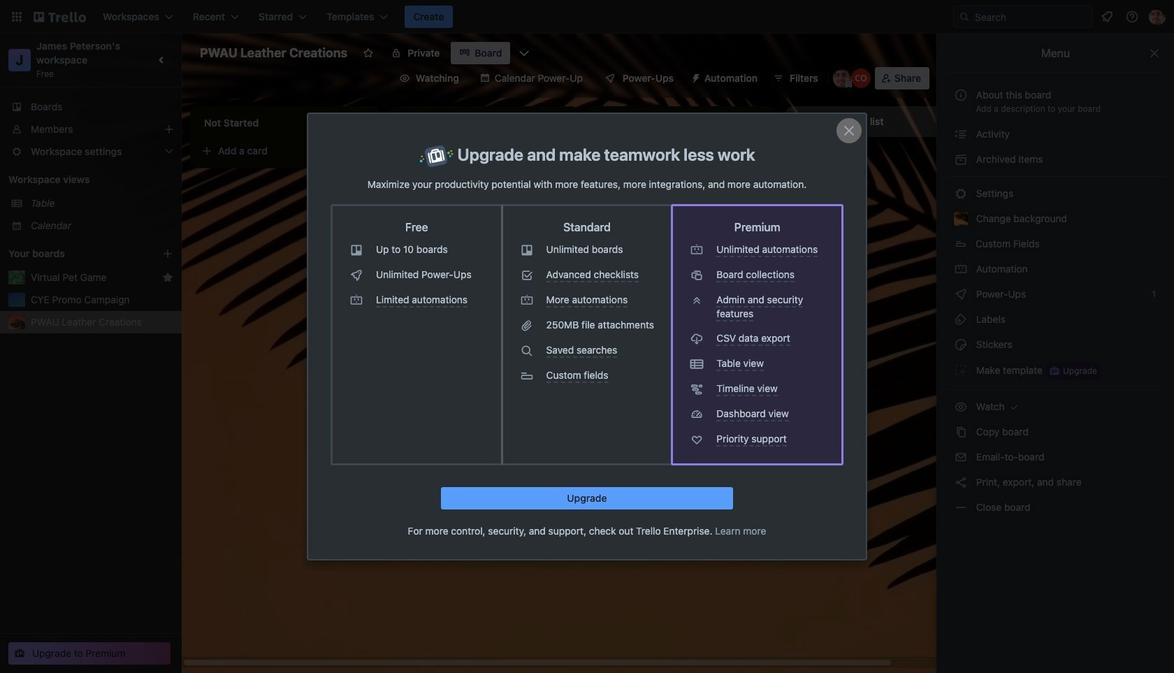 Task type: describe. For each thing, give the bounding box(es) containing it.
Search field
[[953, 6, 1093, 28]]

1 vertical spatial james peterson (jamespeterson93) image
[[833, 68, 853, 88]]

your boards with 3 items element
[[8, 245, 141, 262]]

open information menu image
[[1125, 10, 1139, 24]]

1 horizontal spatial create from template… image
[[755, 270, 766, 281]]

search image
[[959, 11, 970, 22]]

4 sm image from the top
[[954, 312, 968, 326]]

0 vertical spatial christina overa (christinaovera) image
[[851, 68, 871, 88]]

starred icon image
[[162, 272, 173, 283]]

5 sm image from the top
[[954, 400, 968, 414]]

star or unstar board image
[[363, 48, 374, 59]]

1 sm image from the top
[[954, 127, 968, 141]]

Board name text field
[[193, 42, 355, 64]]

primary element
[[0, 0, 1174, 34]]

briefcase image
[[419, 145, 454, 167]]



Task type: locate. For each thing, give the bounding box(es) containing it.
1 horizontal spatial christina overa (christinaovera) image
[[851, 68, 871, 88]]

1 vertical spatial create from template… image
[[556, 292, 568, 303]]

1 vertical spatial christina overa (christinaovera) image
[[749, 235, 766, 252]]

christina overa (christinaovera) image
[[851, 68, 871, 88], [749, 235, 766, 252]]

0 notifications image
[[1099, 8, 1116, 25]]

0 horizontal spatial create from template… image
[[556, 292, 568, 303]]

close image
[[841, 122, 858, 139]]

sm image
[[685, 67, 705, 87], [954, 152, 968, 166], [954, 187, 968, 201], [954, 338, 968, 352], [954, 363, 968, 377], [1008, 400, 1022, 414], [954, 425, 968, 439], [954, 450, 968, 464], [954, 475, 968, 489], [954, 500, 968, 514]]

0 horizontal spatial christina overa (christinaovera) image
[[749, 235, 766, 252]]

james peterson (jamespeterson93) image right open information menu image at the top right of the page
[[1149, 8, 1166, 25]]

3 sm image from the top
[[954, 287, 968, 301]]

1 horizontal spatial james peterson (jamespeterson93) image
[[1149, 8, 1166, 25]]

sm image
[[954, 127, 968, 141], [954, 262, 968, 276], [954, 287, 968, 301], [954, 312, 968, 326], [954, 400, 968, 414]]

0 vertical spatial james peterson (jamespeterson93) image
[[1149, 8, 1166, 25]]

add board image
[[162, 248, 173, 259]]

2 sm image from the top
[[954, 262, 968, 276]]

james peterson (jamespeterson93) image up close 'icon'
[[833, 68, 853, 88]]

customize views image
[[518, 46, 531, 60]]

0 vertical spatial create from template… image
[[755, 270, 766, 281]]

0 horizontal spatial james peterson (jamespeterson93) image
[[833, 68, 853, 88]]

None checkbox
[[403, 207, 451, 224]]

create from template… image
[[755, 270, 766, 281], [556, 292, 568, 303]]

None checkbox
[[621, 196, 724, 212]]

james peterson (jamespeterson93) image
[[1149, 8, 1166, 25], [833, 68, 853, 88]]



Task type: vqa. For each thing, say whether or not it's contained in the screenshot.
topmost Beyond Imagination
no



